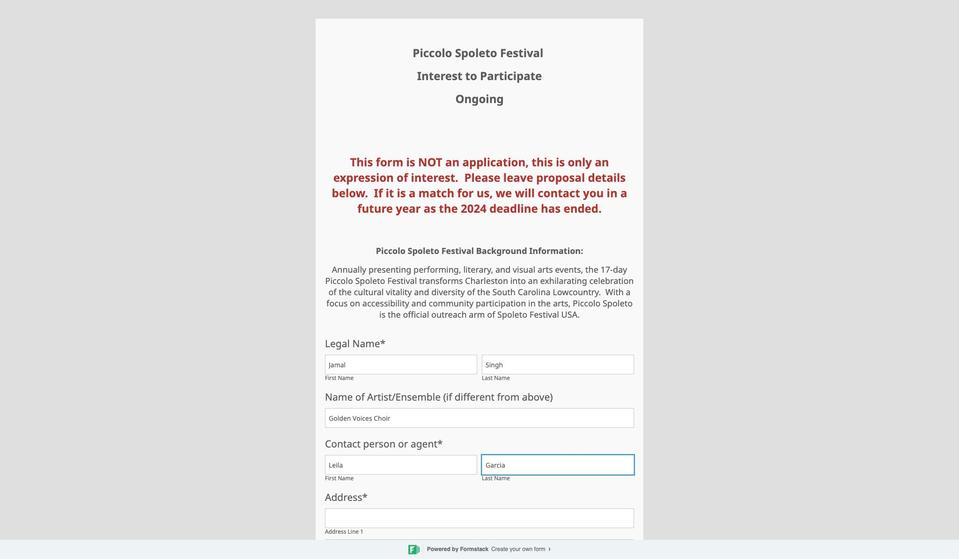 Task type: describe. For each thing, give the bounding box(es) containing it.
formstack image
[[409, 545, 420, 555]]



Task type: locate. For each thing, give the bounding box(es) containing it.
None text field
[[325, 355, 478, 374], [325, 408, 635, 428], [325, 455, 478, 475], [482, 455, 635, 475], [325, 539, 635, 559], [325, 355, 478, 374], [325, 408, 635, 428], [325, 455, 478, 475], [482, 455, 635, 475], [325, 539, 635, 559]]

None text field
[[482, 355, 635, 374], [325, 508, 635, 528], [482, 355, 635, 374], [325, 508, 635, 528]]



